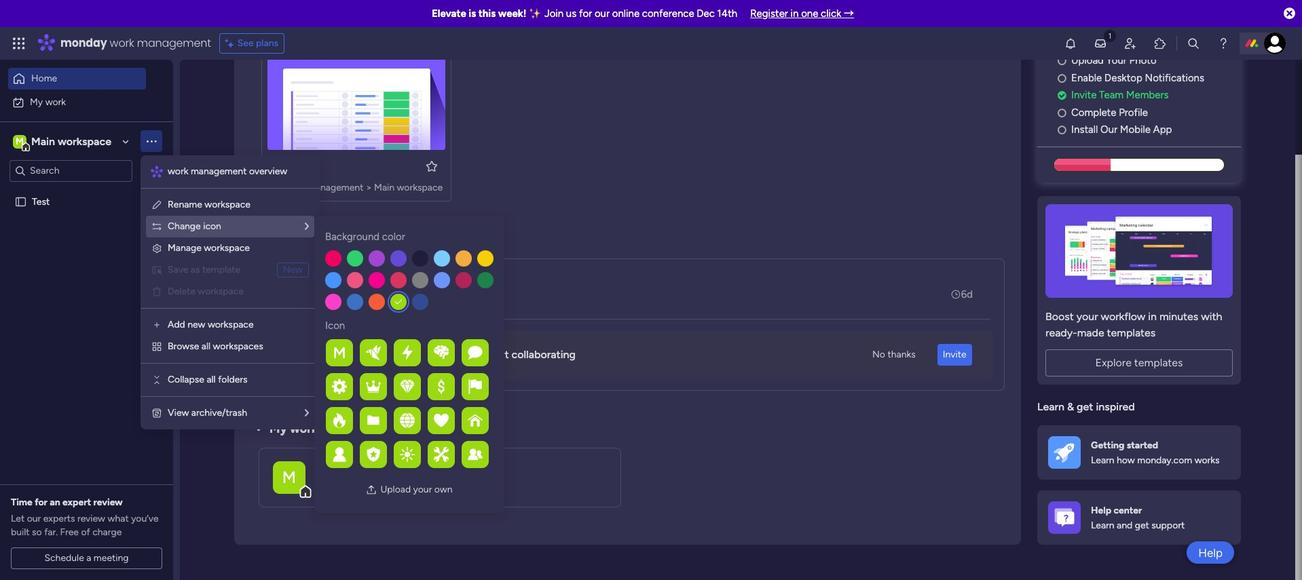 Task type: vqa. For each thing, say whether or not it's contained in the screenshot.
files
no



Task type: describe. For each thing, give the bounding box(es) containing it.
enable desktop notifications link
[[1058, 71, 1242, 86]]

0 vertical spatial our
[[595, 7, 610, 20]]

charge
[[93, 527, 122, 539]]

delete workspace image
[[151, 287, 162, 298]]

workflow
[[1101, 310, 1146, 323]]

work up "rename"
[[168, 166, 188, 177]]

template
[[202, 264, 241, 276]]

workspace for delete workspace
[[198, 286, 244, 298]]

templates inside "button"
[[1135, 356, 1184, 369]]

browse all workspaces image
[[151, 342, 162, 353]]

our
[[1101, 124, 1118, 136]]

inspired
[[1097, 401, 1136, 414]]

elevate is this week! ✨ join us for our online conference dec 14th
[[432, 7, 738, 20]]

explore
[[1096, 356, 1132, 369]]

you've
[[131, 514, 159, 525]]

work inside button
[[45, 96, 66, 108]]

help center learn and get support
[[1092, 505, 1185, 532]]

→
[[844, 7, 855, 20]]

for inside time for an expert review let our experts review what you've built so far. free of charge
[[35, 497, 48, 509]]

meeting
[[94, 553, 129, 564]]

add
[[168, 319, 185, 331]]

circle o image for complete
[[1058, 108, 1067, 118]]

dec
[[697, 7, 715, 20]]

add new workspace image
[[151, 320, 162, 331]]

getting started element
[[1038, 426, 1242, 480]]

schedule
[[44, 553, 84, 564]]

as
[[191, 264, 200, 276]]

list arrow image for view archive/trash
[[305, 409, 309, 418]]

all for collapse
[[207, 374, 216, 386]]

work management overview
[[168, 166, 288, 177]]

new
[[283, 264, 303, 276]]

inbox image
[[1094, 37, 1108, 50]]

learn for getting
[[1092, 455, 1115, 467]]

center
[[1114, 505, 1143, 517]]

workspace for manage workspace
[[204, 242, 250, 254]]

Search in workspace field
[[29, 163, 113, 179]]

change
[[168, 221, 201, 232]]

boost your workflow in minutes with ready-made templates
[[1046, 310, 1223, 339]]

roy mann
[[318, 280, 363, 293]]

invite your teammates and start collaborating
[[353, 349, 576, 362]]

register in one click → link
[[751, 7, 855, 20]]

free
[[60, 527, 79, 539]]

main workspace
[[31, 135, 111, 148]]

manage
[[168, 242, 202, 254]]

select product image
[[12, 37, 26, 50]]

week!
[[498, 7, 527, 20]]

my work
[[30, 96, 66, 108]]

1 vertical spatial workspaces
[[290, 422, 357, 437]]

help button
[[1187, 542, 1235, 564]]

close my workspaces image
[[251, 421, 267, 437]]

close update feed (inbox) image
[[251, 234, 267, 251]]

enable
[[1072, 72, 1103, 84]]

all for browse
[[202, 341, 211, 353]]

made
[[1078, 327, 1105, 339]]

monday work management
[[60, 35, 211, 51]]

help image
[[1217, 37, 1231, 50]]

ready-
[[1046, 327, 1078, 339]]

minutes
[[1160, 310, 1199, 323]]

manage workspace
[[168, 242, 250, 254]]

collapse all folders image
[[151, 375, 162, 386]]

public board image
[[268, 159, 283, 174]]

home
[[31, 73, 57, 84]]

0 horizontal spatial workspaces
[[213, 341, 263, 353]]

browse all workspaces
[[168, 341, 263, 353]]

workspace for main workspace work management
[[344, 462, 403, 477]]

invite team members link
[[1058, 88, 1242, 103]]

icon
[[203, 221, 221, 232]]

complete profile
[[1072, 107, 1149, 119]]

register in one click →
[[751, 7, 855, 20]]

delete
[[168, 286, 196, 298]]

invite members image
[[1124, 37, 1138, 50]]

an
[[50, 497, 60, 509]]

change icon
[[168, 221, 221, 232]]

click
[[821, 7, 842, 20]]

get inside help center learn and get support
[[1135, 520, 1150, 532]]

1
[[394, 236, 398, 248]]

brad klo image
[[1265, 33, 1287, 54]]

1 vertical spatial main
[[374, 182, 395, 194]]

roy
[[318, 280, 336, 293]]

team
[[1100, 89, 1124, 101]]

workspace selection element
[[13, 133, 113, 151]]

search everything image
[[1187, 37, 1201, 50]]

workspace up the browse all workspaces
[[208, 319, 254, 331]]

archive/trash
[[191, 408, 247, 419]]

of
[[81, 527, 90, 539]]

circle o image for install
[[1058, 125, 1067, 135]]

support
[[1152, 520, 1185, 532]]

test list box
[[0, 187, 173, 397]]

start
[[486, 349, 509, 362]]

enable desktop notifications
[[1072, 72, 1205, 84]]

own
[[435, 484, 453, 496]]

upload your own
[[381, 484, 453, 496]]

workspace image inside "element"
[[13, 134, 26, 149]]

rename workspace image
[[151, 200, 162, 211]]

my for my work
[[30, 96, 43, 108]]

2 horizontal spatial m
[[333, 344, 346, 362]]

main for main workspace
[[31, 135, 55, 148]]

delete workspace menu item
[[151, 284, 309, 300]]

conference
[[642, 7, 695, 20]]

update
[[270, 235, 311, 250]]

collapse
[[168, 374, 204, 386]]

thanks
[[888, 349, 916, 361]]

time for an expert review let our experts review what you've built so far. free of charge
[[11, 497, 159, 539]]

test for public board image
[[287, 160, 308, 173]]

no
[[873, 349, 886, 361]]

collaborating
[[512, 349, 576, 362]]

browse
[[168, 341, 199, 353]]

no thanks
[[873, 349, 916, 361]]

roy mann image
[[283, 281, 310, 308]]

view archive/trash image
[[151, 408, 162, 419]]

invite inside 'button'
[[943, 349, 967, 361]]

management inside main workspace work management
[[356, 481, 416, 494]]

mobile
[[1121, 124, 1151, 136]]

install
[[1072, 124, 1099, 136]]



Task type: locate. For each thing, give the bounding box(es) containing it.
test inside list box
[[32, 196, 50, 208]]

learn
[[1038, 401, 1065, 414], [1092, 455, 1115, 467], [1092, 520, 1115, 532]]

this
[[479, 7, 496, 20]]

install our mobile app link
[[1058, 122, 1242, 138]]

0 horizontal spatial your
[[383, 349, 405, 362]]

1 vertical spatial in
[[1149, 310, 1157, 323]]

my down "home"
[[30, 96, 43, 108]]

review up what
[[93, 497, 123, 509]]

0 vertical spatial all
[[202, 341, 211, 353]]

and for get
[[1117, 520, 1133, 532]]

workspace up icon
[[205, 199, 251, 211]]

1 vertical spatial help
[[1199, 546, 1223, 560]]

get
[[1077, 401, 1094, 414], [1135, 520, 1150, 532]]

new
[[188, 319, 205, 331]]

0 vertical spatial circle o image
[[1058, 73, 1067, 83]]

and down center
[[1117, 520, 1133, 532]]

one
[[802, 7, 819, 20]]

0 vertical spatial and
[[466, 349, 484, 362]]

workspaces up folders
[[213, 341, 263, 353]]

work right component image
[[285, 182, 305, 194]]

with
[[1202, 310, 1223, 323]]

for right us on the left of the page
[[579, 7, 592, 20]]

0 vertical spatial get
[[1077, 401, 1094, 414]]

6d
[[962, 289, 973, 301]]

option
[[0, 190, 173, 192]]

see plans
[[238, 37, 279, 49]]

list arrow image up "update"
[[305, 222, 309, 232]]

1 horizontal spatial upload
[[1072, 55, 1104, 67]]

your inside button
[[413, 484, 432, 496]]

0 horizontal spatial invite
[[353, 349, 381, 362]]

upload your photo
[[1072, 55, 1157, 67]]

a
[[86, 553, 91, 564]]

complete
[[1072, 107, 1117, 119]]

1 horizontal spatial test
[[287, 160, 308, 173]]

1 horizontal spatial workspace image
[[273, 462, 306, 494]]

0 horizontal spatial our
[[27, 514, 41, 525]]

desktop
[[1105, 72, 1143, 84]]

test right public board image
[[287, 160, 308, 173]]

templates image image
[[1050, 204, 1229, 298]]

0 vertical spatial templates
[[1108, 327, 1156, 339]]

workspace up search in workspace field
[[58, 135, 111, 148]]

circle o image left install
[[1058, 125, 1067, 135]]

review
[[93, 497, 123, 509], [77, 514, 105, 525]]

explore templates button
[[1046, 350, 1234, 377]]

see
[[238, 37, 254, 49]]

overview
[[249, 166, 288, 177]]

1 vertical spatial and
[[1117, 520, 1133, 532]]

workspace inside menu item
[[198, 286, 244, 298]]

notifications
[[1146, 72, 1205, 84]]

your for upload
[[413, 484, 432, 496]]

your up made
[[1077, 310, 1099, 323]]

0 vertical spatial your
[[1077, 310, 1099, 323]]

and
[[466, 349, 484, 362], [1117, 520, 1133, 532]]

help inside help center learn and get support
[[1092, 505, 1112, 517]]

list arrow image
[[305, 222, 309, 232], [305, 409, 309, 418]]

1 vertical spatial circle o image
[[1058, 125, 1067, 135]]

component image
[[268, 180, 280, 193]]

save
[[168, 264, 188, 276]]

2 circle o image from the top
[[1058, 108, 1067, 118]]

learn inside help center learn and get support
[[1092, 520, 1115, 532]]

in
[[791, 7, 799, 20], [1149, 310, 1157, 323]]

learn down getting
[[1092, 455, 1115, 467]]

0 vertical spatial workspace image
[[13, 134, 26, 149]]

apps image
[[1154, 37, 1168, 50]]

learn for help
[[1092, 520, 1115, 532]]

workspace inside "element"
[[58, 135, 111, 148]]

circle o image inside install our mobile app link
[[1058, 125, 1067, 135]]

background color
[[325, 231, 405, 243]]

expert
[[62, 497, 91, 509]]

your inside boost your workflow in minutes with ready-made templates
[[1077, 310, 1099, 323]]

1 horizontal spatial and
[[1117, 520, 1133, 532]]

1 image
[[1104, 28, 1117, 43]]

0 vertical spatial test
[[287, 160, 308, 173]]

workspace for main workspace
[[58, 135, 111, 148]]

upload for upload your photo
[[1072, 55, 1104, 67]]

learn left &
[[1038, 401, 1065, 414]]

view
[[168, 408, 189, 419]]

get down center
[[1135, 520, 1150, 532]]

work
[[110, 35, 134, 51], [45, 96, 66, 108], [168, 166, 188, 177], [285, 182, 305, 194], [332, 481, 354, 494]]

templates right the explore
[[1135, 356, 1184, 369]]

0 horizontal spatial help
[[1092, 505, 1112, 517]]

work inside main workspace work management
[[332, 481, 354, 494]]

work down "home"
[[45, 96, 66, 108]]

1 horizontal spatial our
[[595, 7, 610, 20]]

teammates
[[408, 349, 463, 362]]

0 horizontal spatial and
[[466, 349, 484, 362]]

time
[[11, 497, 32, 509]]

save as template
[[168, 264, 241, 276]]

2 vertical spatial your
[[413, 484, 432, 496]]

1 list arrow image from the top
[[305, 222, 309, 232]]

0 horizontal spatial upload
[[381, 484, 411, 496]]

notifications image
[[1064, 37, 1078, 50]]

collapse all folders
[[168, 374, 248, 386]]

2 list arrow image from the top
[[305, 409, 309, 418]]

your
[[1107, 55, 1127, 67]]

service icon image
[[151, 265, 162, 276]]

main down my workspaces
[[315, 462, 341, 477]]

1 horizontal spatial get
[[1135, 520, 1150, 532]]

menu
[[141, 156, 320, 430]]

and left start
[[466, 349, 484, 362]]

built
[[11, 527, 30, 539]]

my inside button
[[30, 96, 43, 108]]

2 circle o image from the top
[[1058, 125, 1067, 135]]

for left 'an'
[[35, 497, 48, 509]]

us
[[566, 7, 577, 20]]

work left photo icon
[[332, 481, 354, 494]]

no thanks button
[[867, 344, 922, 366]]

1 horizontal spatial workspaces
[[290, 422, 357, 437]]

2 horizontal spatial your
[[1077, 310, 1099, 323]]

menu item
[[151, 262, 309, 278]]

circle o image inside complete profile link
[[1058, 108, 1067, 118]]

test right public board icon
[[32, 196, 50, 208]]

in inside boost your workflow in minutes with ready-made templates
[[1149, 310, 1157, 323]]

circle o image for upload
[[1058, 56, 1067, 66]]

1 horizontal spatial your
[[413, 484, 432, 496]]

1 circle o image from the top
[[1058, 56, 1067, 66]]

our up the so
[[27, 514, 41, 525]]

2 vertical spatial m
[[282, 468, 296, 487]]

1 vertical spatial your
[[383, 349, 405, 362]]

color
[[382, 231, 405, 243]]

main down my work
[[31, 135, 55, 148]]

get right &
[[1077, 401, 1094, 414]]

complete profile link
[[1058, 105, 1242, 120]]

1 vertical spatial m
[[333, 344, 346, 362]]

work right the monday
[[110, 35, 134, 51]]

0 horizontal spatial get
[[1077, 401, 1094, 414]]

circle o image
[[1058, 56, 1067, 66], [1058, 125, 1067, 135]]

my right close my workspaces icon on the bottom left of the page
[[270, 422, 287, 437]]

help for help
[[1199, 546, 1223, 560]]

0 vertical spatial review
[[93, 497, 123, 509]]

help center element
[[1038, 491, 1242, 546]]

1 vertical spatial learn
[[1092, 455, 1115, 467]]

m inside "workspace selection" "element"
[[16, 136, 24, 147]]

workspace down add to favorites image
[[397, 182, 443, 194]]

main inside "workspace selection" "element"
[[31, 135, 55, 148]]

2 vertical spatial main
[[315, 462, 341, 477]]

circle o image down notifications image
[[1058, 56, 1067, 66]]

learn inside getting started learn how monday.com works
[[1092, 455, 1115, 467]]

0 vertical spatial my
[[30, 96, 43, 108]]

public board image
[[14, 195, 27, 208]]

1 vertical spatial our
[[27, 514, 41, 525]]

workspace image down my workspaces
[[273, 462, 306, 494]]

1 vertical spatial circle o image
[[1058, 108, 1067, 118]]

1 vertical spatial list arrow image
[[305, 409, 309, 418]]

join
[[545, 7, 564, 20]]

1 vertical spatial upload
[[381, 484, 411, 496]]

all left folders
[[207, 374, 216, 386]]

m left main workspace
[[16, 136, 24, 147]]

main workspace work management
[[315, 462, 416, 494]]

menu item inside menu
[[151, 262, 309, 278]]

0 vertical spatial learn
[[1038, 401, 1065, 414]]

1 horizontal spatial m
[[282, 468, 296, 487]]

workspace options image
[[145, 135, 158, 148]]

getting started learn how monday.com works
[[1092, 440, 1220, 467]]

0 horizontal spatial in
[[791, 7, 799, 20]]

1 circle o image from the top
[[1058, 73, 1067, 83]]

0 vertical spatial list arrow image
[[305, 222, 309, 232]]

help
[[1092, 505, 1112, 517], [1199, 546, 1223, 560]]

0 vertical spatial workspaces
[[213, 341, 263, 353]]

1 vertical spatial test
[[32, 196, 50, 208]]

1 vertical spatial my
[[270, 422, 287, 437]]

upload up enable
[[1072, 55, 1104, 67]]

mann
[[338, 280, 363, 293]]

invite for team
[[1072, 89, 1097, 101]]

experts
[[43, 514, 75, 525]]

1 vertical spatial for
[[35, 497, 48, 509]]

1 vertical spatial all
[[207, 374, 216, 386]]

upload inside upload your photo link
[[1072, 55, 1104, 67]]

monday.com
[[1138, 455, 1193, 467]]

1 vertical spatial templates
[[1135, 356, 1184, 369]]

manage workspace image
[[151, 243, 162, 254]]

my workspaces
[[270, 422, 357, 437]]

your for boost
[[1077, 310, 1099, 323]]

in left one
[[791, 7, 799, 20]]

1 horizontal spatial my
[[270, 422, 287, 437]]

1 vertical spatial get
[[1135, 520, 1150, 532]]

0 horizontal spatial workspace image
[[13, 134, 26, 149]]

review up the of
[[77, 514, 105, 525]]

and inside help center learn and get support
[[1117, 520, 1133, 532]]

0 vertical spatial circle o image
[[1058, 56, 1067, 66]]

workspaces up main workspace work management
[[290, 422, 357, 437]]

(inbox)
[[342, 235, 383, 250]]

circle o image
[[1058, 73, 1067, 83], [1058, 108, 1067, 118]]

menu item containing save as template
[[151, 262, 309, 278]]

your left teammates
[[383, 349, 405, 362]]

1 horizontal spatial main
[[315, 462, 341, 477]]

my for my workspaces
[[270, 422, 287, 437]]

boost
[[1046, 310, 1074, 323]]

main right >
[[374, 182, 395, 194]]

what
[[108, 514, 129, 525]]

0 vertical spatial main
[[31, 135, 55, 148]]

work management > main workspace
[[285, 182, 443, 194]]

in left "minutes"
[[1149, 310, 1157, 323]]

schedule a meeting
[[44, 553, 129, 564]]

templates
[[1108, 327, 1156, 339], [1135, 356, 1184, 369]]

add new workspace
[[168, 319, 254, 331]]

change icon image
[[151, 221, 162, 232]]

workspace image
[[13, 134, 26, 149], [273, 462, 306, 494]]

1 horizontal spatial help
[[1199, 546, 1223, 560]]

0 horizontal spatial m
[[16, 136, 24, 147]]

2 horizontal spatial main
[[374, 182, 395, 194]]

0 vertical spatial in
[[791, 7, 799, 20]]

works
[[1195, 455, 1220, 467]]

1 horizontal spatial invite
[[943, 349, 967, 361]]

workspace up template
[[204, 242, 250, 254]]

templates down workflow
[[1108, 327, 1156, 339]]

0 horizontal spatial for
[[35, 497, 48, 509]]

monday
[[60, 35, 107, 51]]

help for help center learn and get support
[[1092, 505, 1112, 517]]

invite for your
[[353, 349, 381, 362]]

how
[[1117, 455, 1136, 467]]

photo icon image
[[366, 485, 377, 496]]

0 horizontal spatial my
[[30, 96, 43, 108]]

0 horizontal spatial test
[[32, 196, 50, 208]]

workspace down template
[[198, 286, 244, 298]]

our inside time for an expert review let our experts review what you've built so far. free of charge
[[27, 514, 41, 525]]

home button
[[8, 68, 146, 90]]

check circle image
[[1058, 91, 1067, 101]]

see plans button
[[219, 33, 285, 54]]

upload right photo icon
[[381, 484, 411, 496]]

workspace image left main workspace
[[13, 134, 26, 149]]

invite team members
[[1072, 89, 1169, 101]]

circle o image up check circle icon
[[1058, 73, 1067, 83]]

&
[[1068, 401, 1075, 414]]

invite button
[[938, 344, 972, 366]]

0 vertical spatial m
[[16, 136, 24, 147]]

and for start
[[466, 349, 484, 362]]

update feed (inbox)
[[270, 235, 383, 250]]

1 horizontal spatial in
[[1149, 310, 1157, 323]]

1 vertical spatial workspace image
[[273, 462, 306, 494]]

view archive/trash
[[168, 408, 247, 419]]

circle o image for enable
[[1058, 73, 1067, 83]]

main inside main workspace work management
[[315, 462, 341, 477]]

2 horizontal spatial invite
[[1072, 89, 1097, 101]]

workspace for rename workspace
[[205, 199, 251, 211]]

your left own
[[413, 484, 432, 496]]

my work button
[[8, 91, 146, 113]]

feed
[[314, 235, 339, 250]]

m down my workspaces
[[282, 468, 296, 487]]

templates inside boost your workflow in minutes with ready-made templates
[[1108, 327, 1156, 339]]

0 vertical spatial for
[[579, 7, 592, 20]]

far.
[[44, 527, 58, 539]]

install our mobile app
[[1072, 124, 1173, 136]]

list arrow image up my workspaces
[[305, 409, 309, 418]]

learn down center
[[1092, 520, 1115, 532]]

menu containing work management overview
[[141, 156, 320, 430]]

upload for upload your own
[[381, 484, 411, 496]]

test for public board icon
[[32, 196, 50, 208]]

circle o image inside upload your photo link
[[1058, 56, 1067, 66]]

circle o image down check circle icon
[[1058, 108, 1067, 118]]

photo
[[1130, 55, 1157, 67]]

rename workspace
[[168, 199, 251, 211]]

1 horizontal spatial for
[[579, 7, 592, 20]]

main for main workspace work management
[[315, 462, 341, 477]]

2 vertical spatial learn
[[1092, 520, 1115, 532]]

0 vertical spatial help
[[1092, 505, 1112, 517]]

0 horizontal spatial main
[[31, 135, 55, 148]]

our left online at left
[[595, 7, 610, 20]]

add to favorites image
[[425, 159, 439, 173]]

upload inside upload your own button
[[381, 484, 411, 496]]

help inside button
[[1199, 546, 1223, 560]]

list arrow image for change icon
[[305, 222, 309, 232]]

workspace up photo icon
[[344, 462, 403, 477]]

m down "icon" at the left bottom of page
[[333, 344, 346, 362]]

let
[[11, 514, 25, 525]]

all down add new workspace
[[202, 341, 211, 353]]

profile
[[1119, 107, 1149, 119]]

1 vertical spatial review
[[77, 514, 105, 525]]

upload your own button
[[361, 480, 458, 501]]

0 vertical spatial upload
[[1072, 55, 1104, 67]]

my
[[30, 96, 43, 108], [270, 422, 287, 437]]

✨
[[529, 7, 542, 20]]

rename
[[168, 199, 202, 211]]

workspace inside main workspace work management
[[344, 462, 403, 477]]

m
[[16, 136, 24, 147], [333, 344, 346, 362], [282, 468, 296, 487]]

your for invite
[[383, 349, 405, 362]]

circle o image inside enable desktop notifications link
[[1058, 73, 1067, 83]]



